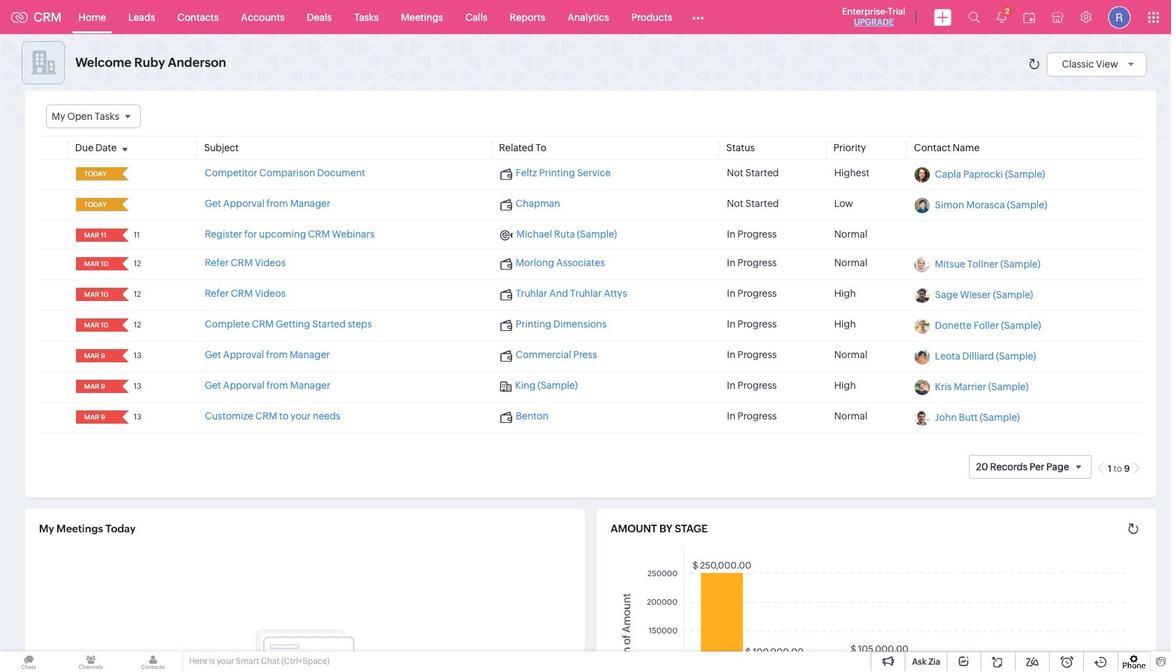Task type: locate. For each thing, give the bounding box(es) containing it.
chats image
[[0, 652, 57, 672]]

channels image
[[62, 652, 120, 672]]

calendar image
[[1024, 12, 1036, 23]]

search image
[[969, 11, 981, 23]]

profile image
[[1109, 6, 1131, 28]]

late by  days image
[[116, 170, 134, 178]]

search element
[[960, 0, 989, 34]]

logo image
[[11, 12, 28, 23]]

None field
[[46, 105, 141, 128], [80, 168, 113, 181], [80, 198, 113, 211], [80, 229, 113, 242], [80, 257, 113, 271], [80, 288, 113, 301], [80, 319, 113, 332], [80, 350, 113, 363], [80, 380, 113, 393], [80, 411, 113, 424], [46, 105, 141, 128], [80, 168, 113, 181], [80, 198, 113, 211], [80, 229, 113, 242], [80, 257, 113, 271], [80, 288, 113, 301], [80, 319, 113, 332], [80, 350, 113, 363], [80, 380, 113, 393], [80, 411, 113, 424]]



Task type: vqa. For each thing, say whether or not it's contained in the screenshot.
Search element in the top of the page
yes



Task type: describe. For each thing, give the bounding box(es) containing it.
create menu element
[[926, 0, 960, 34]]

late by  days image
[[116, 200, 134, 209]]

contacts image
[[124, 652, 182, 672]]

Other Modules field
[[684, 6, 714, 28]]

create menu image
[[935, 9, 952, 25]]

signals element
[[989, 0, 1015, 34]]

profile element
[[1100, 0, 1140, 34]]



